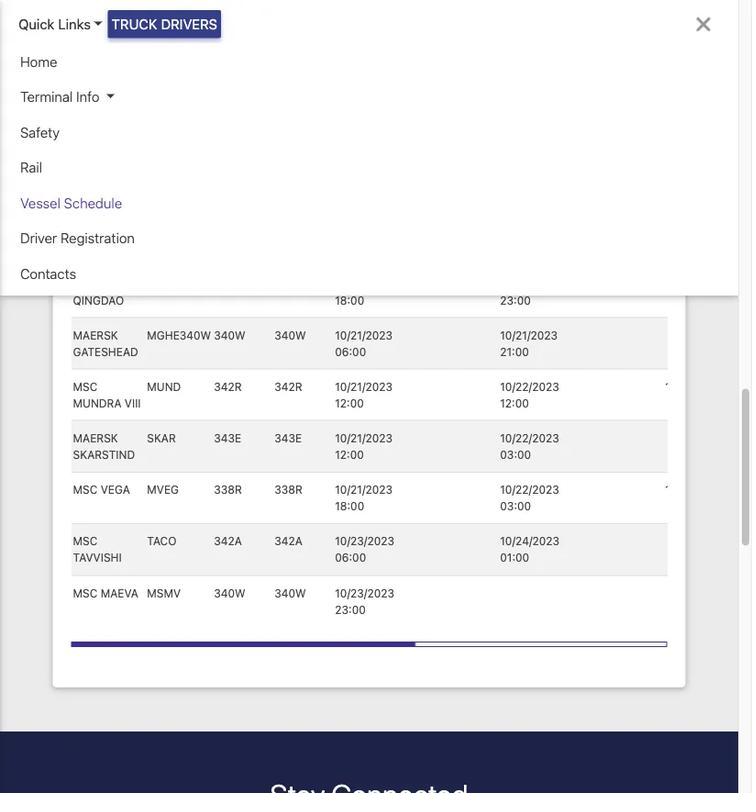 Task type: vqa. For each thing, say whether or not it's contained in the screenshot.


Task type: locate. For each thing, give the bounding box(es) containing it.
1 horizontal spatial 23:00
[[500, 294, 531, 307]]

10/22/2023 03:00 up 10/24/2023
[[500, 484, 559, 514]]

1 vertical spatial 10/22/2023 03:00
[[500, 484, 559, 514]]

10/12/2023
[[665, 20, 723, 33]]

10/22/2023 12:00
[[500, 381, 559, 411]]

maersk sembawang
[[73, 226, 144, 256]]

0 vertical spatial 10/22/2023
[[500, 381, 559, 394]]

1 vertical spatial 10/21/2023 12:00
[[335, 433, 393, 462]]

maersk up skarstind
[[73, 433, 118, 446]]

maersk gateshead mghe340w 340w
[[73, 330, 245, 359]]

1 maersk from the top
[[73, 226, 118, 239]]

2 18:00 from the top
[[335, 501, 364, 514]]

msc up tavvishi at the bottom left of the page
[[73, 536, 97, 549]]

maersk inside 'maersk skarstind'
[[73, 433, 118, 446]]

msc for msc malena
[[73, 72, 97, 84]]

0 horizontal spatial 342a
[[214, 536, 242, 549]]

03:00 up 10/24/2023
[[500, 501, 531, 514]]

18:00 down the contacts link
[[335, 294, 364, 307]]

terminal
[[20, 89, 73, 105]]

6 msc from the top
[[73, 536, 97, 549]]

0 vertical spatial 10/21/2023 12:00
[[335, 381, 393, 411]]

3 maersk from the top
[[73, 433, 118, 446]]

1 msc from the top
[[73, 20, 97, 33]]

1 vertical spatial maersk
[[73, 330, 118, 342]]

maersk for maersk skarstind
[[73, 433, 118, 446]]

10/21/2023
[[335, 330, 393, 342], [500, 330, 558, 342], [335, 381, 393, 394], [335, 433, 393, 446], [335, 484, 393, 497]]

2 03:00 from the top
[[500, 501, 531, 514]]

2 vertical spatial maersk
[[73, 433, 118, 446]]

10/23/2023
[[335, 536, 394, 549], [335, 587, 394, 600]]

23:00 up 10/21/2023 21:00
[[500, 294, 531, 307]]

mghe340w
[[147, 330, 211, 342]]

1 vertical spatial 06:00
[[335, 552, 366, 565]]

msc inside the msc malena
[[73, 72, 97, 84]]

06:00 for 10/21/2023 06:00
[[335, 346, 366, 359]]

msc up mundra
[[73, 381, 97, 394]]

338r
[[214, 484, 242, 497], [274, 484, 302, 497]]

10/23/2023 down 10/21/2023 18:00
[[335, 536, 394, 549]]

10/21/2023 up 10/21/2023 18:00
[[335, 433, 393, 446]]

06:00
[[335, 346, 366, 359], [335, 552, 366, 565]]

msc left vega
[[73, 484, 97, 497]]

1 06:00 from the top
[[335, 346, 366, 359]]

1 03:00 from the top
[[500, 449, 531, 462]]

10/13/2023
[[665, 381, 723, 394]]

gateshead
[[73, 346, 138, 359]]

maersk up gateshead
[[73, 330, 118, 342]]

1 vertical spatial 18:00
[[335, 501, 364, 514]]

340w inside "maersk gateshead mghe340w 340w"
[[214, 330, 245, 342]]

12:00 down 21:00
[[500, 398, 529, 411]]

msc for msc brittany
[[73, 20, 97, 33]]

msc
[[73, 20, 97, 33], [73, 72, 97, 84], [73, 278, 97, 291], [73, 381, 97, 394], [73, 484, 97, 497], [73, 536, 97, 549], [73, 587, 97, 600]]

0 vertical spatial 18:00
[[335, 294, 364, 307]]

03:00 down 10/22/2023 12:00
[[500, 449, 531, 462]]

mbri342r
[[147, 20, 202, 33]]

msc inside msc mundra viii mund
[[73, 381, 97, 394]]

06:00 inside 10/23/2023 06:00
[[335, 552, 366, 565]]

340w left 10/21/2023 06:00
[[274, 330, 306, 342]]

vessel schedule
[[20, 195, 122, 211]]

0 horizontal spatial 343e
[[214, 433, 241, 446]]

343e
[[214, 433, 241, 446], [274, 433, 302, 446]]

2 10/22/2023 03:00 from the top
[[500, 484, 559, 514]]

1 18:00 from the top
[[335, 294, 364, 307]]

340w
[[214, 330, 245, 342], [274, 330, 306, 342], [214, 587, 245, 600], [274, 587, 306, 600]]

mund
[[147, 381, 181, 394]]

23:00
[[500, 294, 531, 307], [335, 604, 366, 617]]

1 10/22/2023 from the top
[[500, 381, 559, 394]]

quick links link
[[18, 14, 103, 34]]

340w right mghe340w
[[214, 330, 245, 342]]

maersk inside "maersk gateshead mghe340w 340w"
[[73, 330, 118, 342]]

23:00 down 10/23/2023 06:00
[[335, 604, 366, 617]]

0 horizontal spatial 23:00
[[335, 604, 366, 617]]

quick
[[18, 16, 55, 32]]

10/21/2023 18:00
[[335, 484, 393, 514]]

brittany
[[73, 37, 126, 49]]

3 10/22/2023 from the top
[[500, 484, 559, 497]]

10/21/2023 down the contacts link
[[335, 330, 393, 342]]

0 vertical spatial 03:00
[[500, 449, 531, 462]]

truck drivers link
[[108, 10, 221, 38]]

342a right taco
[[214, 536, 242, 549]]

10/21/2023 06:00
[[335, 330, 393, 359]]

truck drivers
[[112, 16, 218, 32]]

2 msc from the top
[[73, 72, 97, 84]]

0 vertical spatial 06:00
[[335, 346, 366, 359]]

23:00 inside "10/23/2023 23:00"
[[335, 604, 366, 617]]

0 vertical spatial 10/23/2023
[[335, 536, 394, 549]]

18:00 up 10/23/2023 06:00
[[335, 501, 364, 514]]

msc left 'maeva'
[[73, 587, 97, 600]]

1 vertical spatial 03:00
[[500, 501, 531, 514]]

1 10/21/2023 12:00 from the top
[[335, 381, 393, 411]]

01:00
[[500, 552, 529, 565]]

maersk for maersk gateshead mghe340w 340w
[[73, 330, 118, 342]]

1 vertical spatial 23:00
[[335, 604, 366, 617]]

2 342a from the left
[[274, 536, 302, 549]]

msc malena
[[73, 72, 118, 101]]

2 06:00 from the top
[[335, 552, 366, 565]]

maersk up sembawang
[[73, 226, 118, 239]]

03:00
[[500, 449, 531, 462], [500, 501, 531, 514]]

terminal info link
[[15, 79, 724, 114]]

0 vertical spatial maersk
[[73, 226, 118, 239]]

10/21/2023 12:00 down 10/21/2023 06:00
[[335, 381, 393, 411]]

10/23/2023 23:00
[[335, 587, 394, 617]]

10/21/2023 12:00 up 10/21/2023 18:00
[[335, 433, 393, 462]]

1 338r from the left
[[214, 484, 242, 497]]

0 horizontal spatial 338r
[[214, 484, 242, 497]]

10/22/2023 03:00
[[500, 433, 559, 462], [500, 484, 559, 514]]

18:00
[[335, 294, 364, 307], [335, 501, 364, 514]]

10/22/2023
[[500, 381, 559, 394], [500, 433, 559, 446], [500, 484, 559, 497]]

msc up brittany
[[73, 20, 97, 33]]

msc inside msc qingdao
[[73, 278, 97, 291]]

338r left 10/21/2023 18:00
[[274, 484, 302, 497]]

2 10/22/2023 from the top
[[500, 433, 559, 446]]

342a
[[214, 536, 242, 549], [274, 536, 302, 549]]

maersk inside maersk sembawang
[[73, 226, 118, 239]]

1 10/22/2023 03:00 from the top
[[500, 433, 559, 462]]

10/21/2023 down 10/21/2023 06:00
[[335, 381, 393, 394]]

12:00 for 10/22/2023 03:00
[[335, 449, 364, 462]]

1 10/23/2023 from the top
[[335, 536, 394, 549]]

msc up "info"
[[73, 72, 97, 84]]

3 msc from the top
[[73, 278, 97, 291]]

10/22/2023 up 10/24/2023
[[500, 484, 559, 497]]

7 msc from the top
[[73, 587, 97, 600]]

1 vertical spatial 10/22/2023
[[500, 433, 559, 446]]

12:00
[[335, 398, 364, 411], [500, 398, 529, 411], [335, 449, 364, 462]]

msc inside msc brittany
[[73, 20, 97, 33]]

1 horizontal spatial 343e
[[274, 433, 302, 446]]

msc vega
[[73, 484, 130, 497]]

0 vertical spatial 10/22/2023 03:00
[[500, 433, 559, 462]]

1 vertical spatial 10/23/2023
[[335, 587, 394, 600]]

msc for msc tavvishi
[[73, 536, 97, 549]]

10/22/2023 down 10/22/2023 12:00
[[500, 433, 559, 446]]

1 horizontal spatial 338r
[[274, 484, 302, 497]]

2 vertical spatial 10/22/2023
[[500, 484, 559, 497]]

12:00 down 10/21/2023 06:00
[[335, 398, 364, 411]]

10/21/2023 up 10/23/2023 06:00
[[335, 484, 393, 497]]

driver registration
[[20, 230, 135, 246]]

10/22/2023 down 21:00
[[500, 381, 559, 394]]

10/21/2023 for 342r
[[335, 381, 393, 394]]

msc up qingdao
[[73, 278, 97, 291]]

1 343e from the left
[[214, 433, 241, 446]]

driver registration link
[[15, 220, 724, 256]]

skarstind
[[73, 449, 135, 462]]

10/21/2023 up 21:00
[[500, 330, 558, 342]]

338r right mveg
[[214, 484, 242, 497]]

03:00 for 10/21/2023 18:00
[[500, 501, 531, 514]]

342r
[[214, 20, 242, 33], [214, 381, 242, 394], [274, 381, 302, 394]]

msc inside msc tavvishi
[[73, 536, 97, 549]]

1 horizontal spatial 342a
[[274, 536, 302, 549]]

msc qingdao
[[73, 278, 124, 307]]

12:00 up 10/21/2023 18:00
[[335, 449, 364, 462]]

driver
[[20, 230, 57, 246]]

msc for msc mundra viii mund
[[73, 381, 97, 394]]

maersk
[[73, 226, 118, 239], [73, 330, 118, 342], [73, 433, 118, 446]]

06:00 down the contacts link
[[335, 346, 366, 359]]

mveg
[[147, 484, 179, 497]]

06:00 up "10/23/2023 23:00"
[[335, 552, 366, 565]]

10/22/2023 03:00 down 10/22/2023 12:00
[[500, 433, 559, 462]]

06:00 inside 10/21/2023 06:00
[[335, 346, 366, 359]]

2 maersk from the top
[[73, 330, 118, 342]]

10/24/2023 01:00
[[500, 536, 560, 565]]

2 10/21/2023 12:00 from the top
[[335, 433, 393, 462]]

safety
[[20, 124, 60, 140]]

2 343e from the left
[[274, 433, 302, 446]]

0 vertical spatial 23:00
[[500, 294, 531, 307]]

10/23/2023 down 10/23/2023 06:00
[[335, 587, 394, 600]]

4 msc from the top
[[73, 381, 97, 394]]

342a left 10/23/2023 06:00
[[274, 536, 302, 549]]

12:00 inside 10/22/2023 12:00
[[500, 398, 529, 411]]

10/21/2023 12:00
[[335, 381, 393, 411], [335, 433, 393, 462]]

12:00 for 10/22/2023 12:00
[[335, 398, 364, 411]]

5 msc from the top
[[73, 484, 97, 497]]

2 10/23/2023 from the top
[[335, 587, 394, 600]]



Task type: describe. For each thing, give the bounding box(es) containing it.
10/21/2023 for 340w
[[335, 330, 393, 342]]

registration
[[61, 230, 135, 246]]

skar
[[147, 433, 176, 446]]

rail link
[[15, 150, 724, 185]]

06:00 for 10/23/2023 06:00
[[335, 552, 366, 565]]

contacts
[[20, 265, 76, 281]]

malena
[[73, 88, 118, 101]]

quick links
[[18, 16, 91, 32]]

vega
[[100, 484, 130, 497]]

contacts link
[[15, 256, 724, 291]]

340w left "10/23/2023 23:00"
[[274, 587, 306, 600]]

safety link
[[15, 114, 724, 150]]

links
[[58, 16, 91, 32]]

msc tavvishi
[[73, 536, 121, 565]]

342r for mbri342r
[[214, 20, 242, 33]]

schedule
[[64, 195, 122, 211]]

sembawang
[[73, 243, 144, 256]]

21:00
[[500, 346, 529, 359]]

msc for msc qingdao
[[73, 278, 97, 291]]

terminal info
[[20, 89, 99, 105]]

maersk for maersk sembawang
[[73, 226, 118, 239]]

10/22/2023 03:00 for 10/21/2023 12:00
[[500, 433, 559, 462]]

10/21/2023 12:00 for 343e
[[335, 433, 393, 462]]

2 338r from the left
[[274, 484, 302, 497]]

10/23/2023 for 06:00
[[335, 536, 394, 549]]

10/21/2023 12:00 for 342r
[[335, 381, 393, 411]]

10/21/2023 for 338r
[[335, 484, 393, 497]]

truck
[[112, 16, 157, 32]]

msc for msc maeva msmv
[[73, 587, 97, 600]]

03:00 for 10/21/2023 12:00
[[500, 449, 531, 462]]

info
[[76, 89, 99, 105]]

taco
[[147, 536, 176, 549]]

home link
[[15, 44, 724, 79]]

18:00 inside 10/21/2023 18:00
[[335, 501, 364, 514]]

qingdao
[[73, 294, 124, 307]]

10/24/2023
[[500, 536, 560, 549]]

maersk skarstind
[[73, 433, 135, 462]]

drivers
[[161, 16, 218, 32]]

340w right msmv
[[214, 587, 245, 600]]

maeva
[[100, 587, 138, 600]]

vessel
[[20, 195, 60, 211]]

10/22/2023 03:00 for 10/21/2023 18:00
[[500, 484, 559, 514]]

msmv
[[147, 587, 180, 600]]

msc for msc vega
[[73, 484, 97, 497]]

home
[[20, 53, 57, 69]]

tavvishi
[[73, 552, 121, 565]]

10/16/2023
[[665, 484, 723, 497]]

mundra
[[73, 398, 121, 411]]

10/21/2023 21:00
[[500, 330, 558, 359]]

viii
[[124, 398, 141, 411]]

msc mundra viii mund
[[73, 381, 181, 411]]

10/22/2023 for 10/16/2023
[[500, 484, 559, 497]]

10/21/2023 for 343e
[[335, 433, 393, 446]]

vessel schedule link
[[15, 185, 724, 220]]

msc brittany
[[73, 20, 126, 49]]

10/22/2023 for 10/13/2023
[[500, 381, 559, 394]]

10/23/2023 for 23:00
[[335, 587, 394, 600]]

rail
[[20, 159, 42, 175]]

10/23/2023 06:00
[[335, 536, 394, 565]]

342r for mund
[[214, 381, 242, 394]]

msc maeva msmv
[[73, 587, 180, 600]]

1 342a from the left
[[214, 536, 242, 549]]



